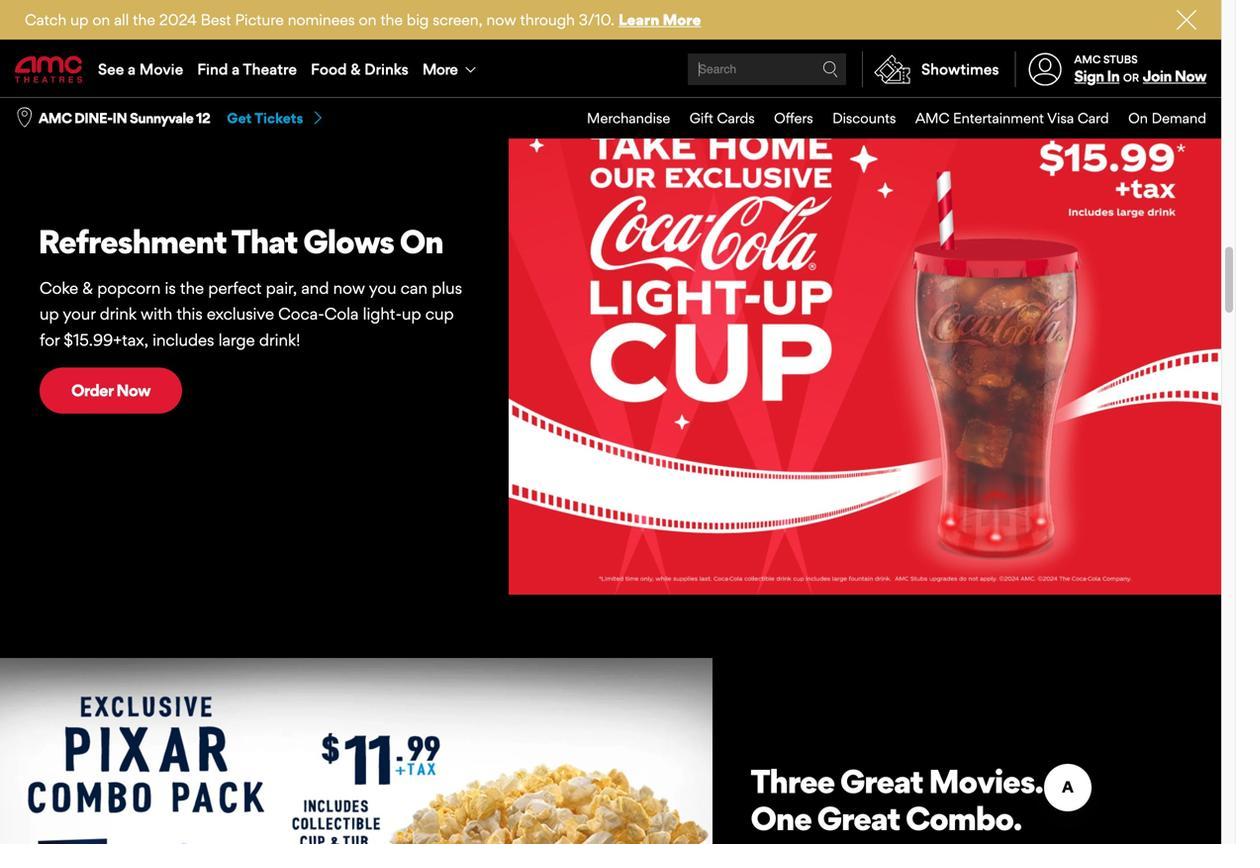 Task type: locate. For each thing, give the bounding box(es) containing it.
on left all
[[92, 10, 110, 29]]

amc for visa
[[915, 109, 949, 127]]

more inside button
[[422, 60, 458, 78]]

& right the food
[[351, 60, 361, 78]]

pair,
[[266, 278, 297, 298]]

now right screen,
[[486, 10, 516, 29]]

menu
[[0, 42, 1221, 97], [568, 98, 1206, 138]]

now
[[1175, 67, 1206, 85], [116, 381, 150, 401]]

0 horizontal spatial on
[[400, 222, 443, 261]]

gift cards
[[690, 109, 755, 127]]

up
[[70, 10, 89, 29], [40, 304, 59, 324], [402, 304, 421, 324]]

coke & popcorn is the perfect pair, and now you can plus up your drink with this exclusive coca-cola light-up cup for $15.99+tax, includes large drink!
[[40, 278, 462, 350]]

coke
[[40, 278, 78, 298]]

1 horizontal spatial now
[[486, 10, 516, 29]]

1 horizontal spatial up
[[70, 10, 89, 29]]

the left big
[[380, 10, 403, 29]]

drink
[[100, 304, 137, 324]]

on
[[1128, 109, 1148, 127], [400, 222, 443, 261]]

great right the three in the right bottom of the page
[[840, 762, 923, 801]]

sign
[[1074, 67, 1104, 85]]

demand
[[1152, 109, 1206, 127]]

&
[[351, 60, 361, 78], [82, 278, 93, 298]]

now right order
[[116, 381, 150, 401]]

1 on from the left
[[92, 10, 110, 29]]

movie
[[139, 60, 183, 78]]

amc up sign
[[1074, 53, 1101, 66]]

menu down showtimes "image"
[[568, 98, 1206, 138]]

1 vertical spatial now
[[333, 278, 365, 298]]

order
[[71, 381, 113, 401]]

amc logo image
[[15, 56, 84, 83], [15, 56, 84, 83]]

3/10.
[[579, 10, 615, 29]]

1 vertical spatial menu
[[568, 98, 1206, 138]]

the right is
[[180, 278, 204, 298]]

0 horizontal spatial more
[[422, 60, 458, 78]]

find a theatre link
[[190, 42, 304, 97]]

theatre
[[243, 60, 297, 78]]

the inside the coke & popcorn is the perfect pair, and now you can plus up your drink with this exclusive coca-cola light-up cup for $15.99+tax, includes large drink!
[[180, 278, 204, 298]]

merchandise
[[587, 109, 670, 127]]

with
[[141, 304, 172, 324]]

dialog
[[0, 0, 1236, 844]]

0 horizontal spatial a
[[128, 60, 136, 78]]

popcorn
[[97, 278, 161, 298]]

amc
[[1074, 53, 1101, 66], [915, 109, 949, 127], [39, 109, 72, 127]]

tickets
[[255, 109, 303, 127]]

0 horizontal spatial amc
[[39, 109, 72, 127]]

1 horizontal spatial now
[[1175, 67, 1206, 85]]

1 horizontal spatial a
[[232, 60, 240, 78]]

0 horizontal spatial on
[[92, 10, 110, 29]]

on
[[92, 10, 110, 29], [359, 10, 377, 29]]

0 vertical spatial &
[[351, 60, 361, 78]]

drinks
[[364, 60, 409, 78]]

picture
[[235, 10, 284, 29]]

1 vertical spatial more
[[422, 60, 458, 78]]

2 horizontal spatial amc
[[1074, 53, 1101, 66]]

or
[[1123, 71, 1139, 84]]

discounts
[[832, 109, 896, 127]]

order now
[[71, 381, 150, 401]]

0 horizontal spatial up
[[40, 304, 59, 324]]

drink!
[[259, 330, 300, 350]]

that
[[231, 222, 297, 261]]

the right all
[[133, 10, 155, 29]]

12
[[196, 109, 210, 127]]

exclusive
[[207, 304, 274, 324]]

amc inside button
[[39, 109, 72, 127]]

amc down showtimes link
[[915, 109, 949, 127]]

more right learn
[[663, 10, 701, 29]]

join now button
[[1143, 67, 1206, 85]]

0 horizontal spatial the
[[133, 10, 155, 29]]

more
[[663, 10, 701, 29], [422, 60, 458, 78]]

on up can
[[400, 222, 443, 261]]

food & drinks
[[311, 60, 409, 78]]

up right "catch"
[[70, 10, 89, 29]]

1 vertical spatial now
[[116, 381, 150, 401]]

food & drinks link
[[304, 42, 416, 97]]

best
[[201, 10, 231, 29]]

0 horizontal spatial &
[[82, 278, 93, 298]]

showtimes image
[[863, 51, 921, 87]]

& up your on the left
[[82, 278, 93, 298]]

2 a from the left
[[232, 60, 240, 78]]

now
[[486, 10, 516, 29], [333, 278, 365, 298]]

& for food
[[351, 60, 361, 78]]

great
[[840, 762, 923, 801], [817, 799, 900, 838]]

up up for
[[40, 304, 59, 324]]

submit search icon image
[[822, 61, 838, 77]]

the for pair,
[[180, 278, 204, 298]]

& inside the coke & popcorn is the perfect pair, and now you can plus up your drink with this exclusive coca-cola light-up cup for $15.99+tax, includes large drink!
[[82, 278, 93, 298]]

0 vertical spatial now
[[1175, 67, 1206, 85]]

1 horizontal spatial the
[[180, 278, 204, 298]]

a right see on the top left of the page
[[128, 60, 136, 78]]

gift cards link
[[670, 98, 755, 138]]

menu containing merchandise
[[568, 98, 1206, 138]]

on right "nominees"
[[359, 10, 377, 29]]

coca-
[[278, 304, 324, 324]]

1 horizontal spatial amc
[[915, 109, 949, 127]]

can
[[401, 278, 428, 298]]

0 horizontal spatial now
[[116, 381, 150, 401]]

1 a from the left
[[128, 60, 136, 78]]

a right find
[[232, 60, 240, 78]]

entertainment
[[953, 109, 1044, 127]]

now right join
[[1175, 67, 1206, 85]]

1 horizontal spatial on
[[359, 10, 377, 29]]

one
[[751, 799, 811, 838]]

& for coke
[[82, 278, 93, 298]]

refreshment
[[38, 222, 226, 261]]

showtimes
[[921, 60, 999, 78]]

0 horizontal spatial now
[[333, 278, 365, 298]]

user profile image
[[1017, 53, 1073, 86]]

0 vertical spatial menu
[[0, 42, 1221, 97]]

up down can
[[402, 304, 421, 324]]

now up cola
[[333, 278, 365, 298]]

now inside "amc stubs sign in or join now"
[[1175, 67, 1206, 85]]

amc inside "amc stubs sign in or join now"
[[1074, 53, 1101, 66]]

0 vertical spatial more
[[663, 10, 701, 29]]

amc dine-in sunnyvale 12
[[39, 109, 210, 127]]

stubs
[[1103, 53, 1138, 66]]

1 horizontal spatial &
[[351, 60, 361, 78]]

1 vertical spatial on
[[400, 222, 443, 261]]

merchandise link
[[568, 98, 670, 138]]

three great movies. one great combo.
[[751, 762, 1043, 838]]

more down screen,
[[422, 60, 458, 78]]

on left the demand at the right of the page
[[1128, 109, 1148, 127]]

1 vertical spatial &
[[82, 278, 93, 298]]

the
[[133, 10, 155, 29], [380, 10, 403, 29], [180, 278, 204, 298]]

get tickets
[[227, 109, 303, 127]]

great right one
[[817, 799, 900, 838]]

amc left dine-
[[39, 109, 72, 127]]

$15.99+tax,
[[64, 330, 148, 350]]

1 horizontal spatial more
[[663, 10, 701, 29]]

catch
[[25, 10, 67, 29]]

& inside menu
[[351, 60, 361, 78]]

pixar combo pack image
[[0, 658, 712, 844]]

1 horizontal spatial on
[[1128, 109, 1148, 127]]

0 vertical spatial on
[[1128, 109, 1148, 127]]

card
[[1078, 109, 1109, 127]]

through
[[520, 10, 575, 29]]

more button
[[416, 42, 487, 97]]

menu up merchandise "link" in the top of the page
[[0, 42, 1221, 97]]



Task type: vqa. For each thing, say whether or not it's contained in the screenshot.
Get Tickets link on the top left of page
yes



Task type: describe. For each thing, give the bounding box(es) containing it.
you
[[369, 278, 396, 298]]

get tickets link
[[227, 109, 325, 127]]

three
[[751, 762, 834, 801]]

large
[[218, 330, 255, 350]]

now inside the coke & popcorn is the perfect pair, and now you can plus up your drink with this exclusive coca-cola light-up cup for $15.99+tax, includes large drink!
[[333, 278, 365, 298]]

showtimes link
[[862, 51, 999, 87]]

a for movie
[[128, 60, 136, 78]]

2024
[[159, 10, 197, 29]]

2 on from the left
[[359, 10, 377, 29]]

cards
[[717, 109, 755, 127]]

amc for in
[[39, 109, 72, 127]]

in
[[1107, 67, 1120, 85]]

big
[[407, 10, 429, 29]]

nominees
[[288, 10, 355, 29]]

movies.
[[929, 762, 1043, 801]]

your
[[63, 304, 96, 324]]

amc entertainment visa card
[[915, 109, 1109, 127]]

the for best
[[133, 10, 155, 29]]

discounts link
[[813, 98, 896, 138]]

screen,
[[433, 10, 483, 29]]

menu containing more
[[0, 42, 1221, 97]]

in
[[112, 109, 127, 127]]

this
[[177, 304, 203, 324]]

for
[[40, 330, 60, 350]]

amc for sign
[[1074, 53, 1101, 66]]

search the AMC website text field
[[696, 62, 822, 77]]

food
[[311, 60, 347, 78]]

find a theatre
[[197, 60, 297, 78]]

sunnyvale
[[130, 109, 193, 127]]

perfect
[[208, 278, 262, 298]]

plus
[[432, 278, 462, 298]]

order now link
[[40, 368, 182, 414]]

glows
[[303, 222, 394, 261]]

join
[[1143, 67, 1172, 85]]

learn more link
[[619, 10, 701, 29]]

on inside on demand link
[[1128, 109, 1148, 127]]

refreshment that glows on
[[38, 222, 443, 261]]

catch up on all the 2024 best picture nominees on the big screen, now through 3/10. learn more
[[25, 10, 701, 29]]

light-
[[363, 304, 402, 324]]

see a movie link
[[91, 42, 190, 97]]

visa
[[1047, 109, 1074, 127]]

all
[[114, 10, 129, 29]]

0 vertical spatial now
[[486, 10, 516, 29]]

amc stubs sign in or join now
[[1074, 53, 1206, 85]]

see
[[98, 60, 124, 78]]

is
[[165, 278, 176, 298]]

combo.
[[906, 799, 1021, 838]]

gift
[[690, 109, 713, 127]]

cookie consent banner dialog
[[0, 769, 1221, 844]]

2 horizontal spatial up
[[402, 304, 421, 324]]

2 horizontal spatial the
[[380, 10, 403, 29]]

cup
[[425, 304, 454, 324]]

on demand
[[1128, 109, 1206, 127]]

and
[[301, 278, 329, 298]]

find
[[197, 60, 228, 78]]

offers link
[[755, 98, 813, 138]]

see a movie
[[98, 60, 183, 78]]

dine-
[[74, 109, 112, 127]]

cola
[[324, 304, 359, 324]]

sign in button
[[1074, 67, 1120, 85]]

get
[[227, 109, 252, 127]]

a for theatre
[[232, 60, 240, 78]]

offers
[[774, 109, 813, 127]]

amc dine-in sunnyvale 12 button
[[39, 109, 210, 128]]

amc entertainment visa card link
[[896, 98, 1109, 138]]

learn
[[619, 10, 659, 29]]

includes
[[153, 330, 214, 350]]

sign in or join amc stubs element
[[1015, 42, 1206, 97]]

on demand link
[[1109, 98, 1206, 138]]



